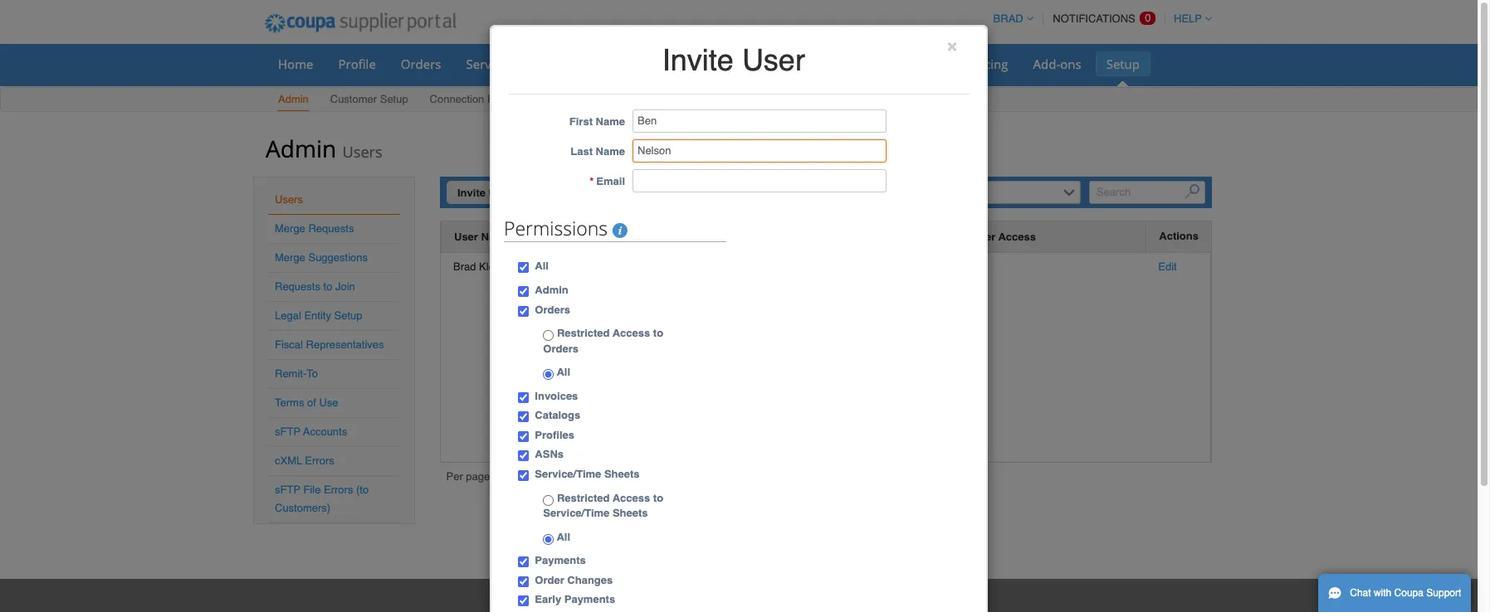Task type: describe. For each thing, give the bounding box(es) containing it.
per page
[[446, 471, 490, 483]]

home
[[278, 56, 314, 72]]

customer access
[[946, 231, 1037, 243]]

merge for merge requests
[[275, 223, 306, 235]]

1 vertical spatial service/time sheets
[[535, 468, 640, 481]]

requests for connection requests
[[488, 93, 533, 105]]

name for last name
[[596, 146, 625, 158]]

page
[[466, 471, 490, 483]]

klo
[[479, 261, 495, 273]]

name for first name
[[596, 116, 625, 128]]

invoices link
[[646, 51, 715, 76]]

status button
[[670, 228, 703, 246]]

0 vertical spatial all
[[535, 260, 549, 273]]

entity
[[304, 310, 331, 322]]

1 vertical spatial user
[[489, 187, 513, 199]]

profile
[[338, 56, 376, 72]]

coupa supplier portal image
[[253, 2, 467, 44]]

edit link
[[1159, 261, 1178, 273]]

customer for customer access
[[946, 231, 996, 243]]

profile link
[[328, 51, 387, 76]]

first
[[570, 116, 593, 128]]

customer access button
[[946, 228, 1037, 246]]

10 button
[[514, 470, 534, 488]]

add-ons
[[1034, 56, 1082, 72]]

access for restricted access to service/time sheets
[[613, 492, 650, 505]]

invite inside invite user link
[[458, 187, 486, 199]]

sftp for sftp accounts
[[275, 426, 301, 439]]

sourcing link
[[947, 51, 1020, 76]]

use
[[319, 397, 339, 409]]

admin link
[[277, 90, 310, 111]]

errors inside sftp file errors (to customers)
[[324, 484, 353, 497]]

1 vertical spatial invoices
[[535, 390, 578, 403]]

cxml errors link
[[275, 455, 335, 468]]

0 horizontal spatial setup
[[334, 310, 363, 322]]

fiscal
[[275, 339, 303, 351]]

cxml errors
[[275, 455, 335, 468]]

chat with coupa support button
[[1319, 575, 1472, 613]]

early
[[535, 594, 562, 607]]

0 vertical spatial service/time sheets
[[466, 56, 583, 72]]

customer for customer setup
[[330, 93, 377, 105]]

name for user name
[[481, 231, 511, 243]]

invite user inside invite user link
[[458, 187, 513, 199]]

requests to join link
[[275, 281, 355, 293]]

search image
[[1186, 185, 1201, 200]]

add-
[[1034, 56, 1061, 72]]

remit-to
[[275, 368, 318, 380]]

user inside button
[[454, 231, 478, 243]]

restricted access to orders
[[543, 327, 664, 355]]

access for restricted access to orders
[[613, 327, 650, 340]]

add-ons link
[[1023, 51, 1093, 76]]

0 vertical spatial invoices
[[657, 56, 704, 72]]

suggestions
[[309, 252, 368, 264]]

2 vertical spatial admin
[[535, 284, 569, 296]]

with
[[1375, 588, 1392, 600]]

order
[[535, 575, 565, 587]]

1 vertical spatial email
[[537, 231, 566, 243]]

all for restricted access to service/time sheets
[[554, 531, 571, 544]]

requests for merge requests
[[309, 223, 354, 235]]

join
[[336, 281, 355, 293]]

navigation containing per page
[[446, 470, 558, 488]]

requests to join
[[275, 281, 355, 293]]

setup link
[[1096, 51, 1151, 76]]

performance
[[858, 56, 933, 72]]

ons
[[1061, 56, 1082, 72]]

to
[[307, 368, 318, 380]]

first name
[[570, 116, 625, 128]]

last name
[[571, 146, 625, 158]]

fiscal representatives
[[275, 339, 384, 351]]

0 vertical spatial email
[[597, 176, 625, 188]]

1 vertical spatial admin
[[266, 133, 337, 164]]

customers)
[[275, 502, 331, 515]]

0 vertical spatial errors
[[305, 455, 335, 468]]

connection requests link
[[429, 90, 534, 111]]

klobrad84@gmail.com link
[[536, 261, 644, 273]]

status
[[670, 231, 703, 243]]

coupa
[[1395, 588, 1424, 600]]

file
[[304, 484, 321, 497]]

0 vertical spatial to
[[324, 281, 333, 293]]

15
[[541, 473, 553, 485]]

user name
[[454, 231, 511, 243]]

sourcing
[[958, 56, 1009, 72]]

sftp for sftp file errors (to customers)
[[275, 484, 301, 497]]

klobrad84@gmail.com
[[536, 261, 644, 273]]

legal
[[275, 310, 301, 322]]

terms of use
[[275, 397, 339, 409]]

support
[[1427, 588, 1462, 600]]

admin users
[[266, 133, 383, 164]]

1 vertical spatial sheets
[[605, 468, 640, 481]]

0 horizontal spatial catalogs
[[535, 410, 581, 422]]

× button
[[947, 36, 958, 56]]

accounts
[[303, 426, 347, 439]]

0 vertical spatial payments
[[535, 555, 586, 568]]

fiscal representatives link
[[275, 339, 384, 351]]

invite user link
[[447, 181, 524, 204]]

terms of use link
[[275, 397, 339, 409]]

1 vertical spatial payments
[[565, 594, 616, 607]]

connection
[[430, 93, 485, 105]]

10
[[518, 473, 530, 485]]

sheets inside restricted access to service/time sheets
[[613, 508, 648, 520]]

0 vertical spatial service/time
[[466, 56, 541, 72]]



Task type: locate. For each thing, give the bounding box(es) containing it.
business
[[803, 56, 854, 72]]

of
[[307, 397, 316, 409]]

service/time inside restricted access to service/time sheets
[[543, 508, 610, 520]]

1 horizontal spatial invite user
[[663, 43, 806, 77]]

setup down "join"
[[334, 310, 363, 322]]

sftp up customers)
[[275, 484, 301, 497]]

users up merge requests
[[275, 194, 303, 206]]

remit-
[[275, 368, 307, 380]]

1 vertical spatial setup
[[380, 93, 408, 105]]

brad klo
[[453, 261, 495, 273]]

2 vertical spatial service/time
[[543, 508, 610, 520]]

1 horizontal spatial invite
[[663, 43, 734, 77]]

None checkbox
[[519, 306, 529, 317], [519, 451, 529, 462], [519, 306, 529, 317], [519, 451, 529, 462]]

restricted down the klobrad84@gmail.com link on the left
[[557, 327, 610, 340]]

access inside restricted access to service/time sheets
[[613, 492, 650, 505]]

2 vertical spatial name
[[481, 231, 511, 243]]

1 horizontal spatial invoices
[[657, 56, 704, 72]]

email up 'klobrad84@gmail.com'
[[537, 231, 566, 243]]

requests up suggestions
[[309, 223, 354, 235]]

representatives
[[306, 339, 384, 351]]

0 horizontal spatial users
[[275, 194, 303, 206]]

1 vertical spatial sftp
[[275, 484, 301, 497]]

0 vertical spatial setup
[[1107, 56, 1140, 72]]

10 | 15
[[518, 473, 553, 485]]

admin inside admin link
[[278, 93, 309, 105]]

user up user name
[[489, 187, 513, 199]]

payments down changes
[[565, 594, 616, 607]]

1 horizontal spatial customer
[[946, 231, 996, 243]]

service/time sheets link
[[456, 51, 594, 76]]

1 vertical spatial requests
[[309, 223, 354, 235]]

sftp accounts link
[[275, 426, 347, 439]]

name right last
[[596, 146, 625, 158]]

admin down admin link
[[266, 133, 337, 164]]

merge
[[275, 223, 306, 235], [275, 252, 306, 264]]

invite user up user name
[[458, 187, 513, 199]]

payments
[[535, 555, 586, 568], [565, 594, 616, 607]]

1 vertical spatial all
[[554, 366, 571, 379]]

sheets up changes
[[613, 508, 648, 520]]

invoices up profiles at the left of page
[[535, 390, 578, 403]]

2 restricted from the top
[[557, 492, 610, 505]]

1 sftp from the top
[[275, 426, 301, 439]]

requests
[[488, 93, 533, 105], [309, 223, 354, 235], [275, 281, 321, 293]]

2 vertical spatial setup
[[334, 310, 363, 322]]

all up the order changes
[[554, 531, 571, 544]]

0 horizontal spatial email
[[537, 231, 566, 243]]

errors
[[305, 455, 335, 468], [324, 484, 353, 497]]

service/time sheets up connection requests
[[466, 56, 583, 72]]

setup down "orders" link
[[380, 93, 408, 105]]

access inside the restricted access to orders
[[613, 327, 650, 340]]

order changes
[[535, 575, 613, 587]]

1 vertical spatial name
[[596, 146, 625, 158]]

name right first
[[596, 116, 625, 128]]

2 vertical spatial all
[[554, 531, 571, 544]]

sheets up first
[[544, 56, 583, 72]]

2 vertical spatial requests
[[275, 281, 321, 293]]

0 vertical spatial access
[[999, 231, 1037, 243]]

1 vertical spatial users
[[275, 194, 303, 206]]

1 horizontal spatial email
[[597, 176, 625, 188]]

invoices left catalogs link
[[657, 56, 704, 72]]

terms
[[275, 397, 304, 409]]

0 vertical spatial requests
[[488, 93, 533, 105]]

sftp file errors (to customers)
[[275, 484, 369, 515]]

catalogs
[[729, 56, 778, 72], [535, 410, 581, 422]]

0 horizontal spatial invoices
[[535, 390, 578, 403]]

2 vertical spatial user
[[454, 231, 478, 243]]

restricted inside the restricted access to orders
[[557, 327, 610, 340]]

customer inside button
[[946, 231, 996, 243]]

restricted access to service/time sheets
[[543, 492, 664, 520]]

home link
[[267, 51, 324, 76]]

0 vertical spatial user
[[742, 43, 806, 77]]

1 vertical spatial invite
[[458, 187, 486, 199]]

asns
[[535, 449, 564, 461]]

invite user
[[663, 43, 806, 77], [458, 187, 513, 199]]

* email
[[590, 176, 625, 188]]

restricted inside restricted access to service/time sheets
[[557, 492, 610, 505]]

chat with coupa support
[[1351, 588, 1462, 600]]

users link
[[275, 194, 303, 206]]

service/time down 15 button
[[543, 508, 610, 520]]

last
[[571, 146, 593, 158]]

0 vertical spatial name
[[596, 116, 625, 128]]

requests down service/time sheets link
[[488, 93, 533, 105]]

None radio
[[543, 496, 554, 506], [543, 535, 554, 545], [543, 496, 554, 506], [543, 535, 554, 545]]

1 vertical spatial invite user
[[458, 187, 513, 199]]

1 merge from the top
[[275, 223, 306, 235]]

cxml
[[275, 455, 302, 468]]

email right '*'
[[597, 176, 625, 188]]

1 vertical spatial to
[[653, 327, 664, 340]]

2 vertical spatial access
[[613, 492, 650, 505]]

catalogs up first name text field
[[729, 56, 778, 72]]

invoices
[[657, 56, 704, 72], [535, 390, 578, 403]]

sftp inside sftp file errors (to customers)
[[275, 484, 301, 497]]

info image
[[613, 224, 628, 239]]

to for restricted access to service/time sheets
[[653, 492, 664, 505]]

sftp
[[275, 426, 301, 439], [275, 484, 301, 497]]

(to
[[356, 484, 369, 497]]

all down email button
[[535, 260, 549, 273]]

catalogs up profiles at the left of page
[[535, 410, 581, 422]]

restricted down 15 button
[[557, 492, 610, 505]]

to inside restricted access to service/time sheets
[[653, 492, 664, 505]]

restricted for orders
[[557, 327, 610, 340]]

sftp file errors (to customers) link
[[275, 484, 369, 515]]

0 vertical spatial orders
[[401, 56, 441, 72]]

merge down merge requests link
[[275, 252, 306, 264]]

1 restricted from the top
[[557, 327, 610, 340]]

users inside admin users
[[343, 142, 383, 162]]

setup right ons
[[1107, 56, 1140, 72]]

catalogs link
[[718, 51, 789, 76]]

customer setup link
[[330, 90, 409, 111]]

0 vertical spatial sheets
[[544, 56, 583, 72]]

0 vertical spatial invite user
[[663, 43, 806, 77]]

errors down accounts
[[305, 455, 335, 468]]

sftp up 'cxml'
[[275, 426, 301, 439]]

name
[[596, 116, 625, 128], [596, 146, 625, 158], [481, 231, 511, 243]]

×
[[947, 36, 958, 56]]

to for restricted access to orders
[[653, 327, 664, 340]]

restricted for service/time
[[557, 492, 610, 505]]

merge suggestions
[[275, 252, 368, 264]]

1 vertical spatial restricted
[[557, 492, 610, 505]]

0 horizontal spatial customer
[[330, 93, 377, 105]]

catalogs inside catalogs link
[[729, 56, 778, 72]]

2 horizontal spatial setup
[[1107, 56, 1140, 72]]

invite
[[663, 43, 734, 77], [458, 187, 486, 199]]

user up first name text field
[[742, 43, 806, 77]]

Last Name text field
[[633, 140, 887, 163]]

email
[[597, 176, 625, 188], [537, 231, 566, 243]]

1 vertical spatial merge
[[275, 252, 306, 264]]

0 vertical spatial users
[[343, 142, 383, 162]]

1 vertical spatial errors
[[324, 484, 353, 497]]

1 horizontal spatial setup
[[380, 93, 408, 105]]

name up klo
[[481, 231, 511, 243]]

1 horizontal spatial catalogs
[[729, 56, 778, 72]]

sftp accounts
[[275, 426, 347, 439]]

service/time
[[466, 56, 541, 72], [535, 468, 602, 481], [543, 508, 610, 520]]

service/time sheets
[[466, 56, 583, 72], [535, 468, 640, 481]]

2 vertical spatial to
[[653, 492, 664, 505]]

profiles
[[535, 429, 575, 442]]

all down the restricted access to orders
[[554, 366, 571, 379]]

admin
[[278, 93, 309, 105], [266, 133, 337, 164], [535, 284, 569, 296]]

1 vertical spatial catalogs
[[535, 410, 581, 422]]

sheets
[[544, 56, 583, 72], [605, 468, 640, 481], [613, 508, 648, 520]]

1 horizontal spatial user
[[489, 187, 513, 199]]

1 vertical spatial orders
[[535, 304, 571, 316]]

admin down home
[[278, 93, 309, 105]]

orders link
[[390, 51, 452, 76]]

email button
[[537, 228, 566, 246]]

admin down the klobrad84@gmail.com link on the left
[[535, 284, 569, 296]]

business performance link
[[792, 51, 944, 76]]

0 vertical spatial invite
[[663, 43, 734, 77]]

merge for merge suggestions
[[275, 252, 306, 264]]

to inside the restricted access to orders
[[653, 327, 664, 340]]

merge requests link
[[275, 223, 354, 235]]

0 horizontal spatial invite
[[458, 187, 486, 199]]

invite user up first name text field
[[663, 43, 806, 77]]

*
[[590, 176, 594, 188]]

edit
[[1159, 261, 1178, 273]]

merge down users link
[[275, 223, 306, 235]]

0 vertical spatial restricted
[[557, 327, 610, 340]]

changes
[[568, 575, 613, 587]]

sheets up restricted access to service/time sheets
[[605, 468, 640, 481]]

payments up order
[[535, 555, 586, 568]]

errors left (to
[[324, 484, 353, 497]]

0 horizontal spatial user
[[454, 231, 478, 243]]

1 horizontal spatial users
[[343, 142, 383, 162]]

1 vertical spatial service/time
[[535, 468, 602, 481]]

customer setup
[[330, 93, 408, 105]]

|
[[534, 473, 537, 485]]

1 vertical spatial customer
[[946, 231, 996, 243]]

navigation
[[446, 470, 558, 488]]

users down customer setup link
[[343, 142, 383, 162]]

user up brad
[[454, 231, 478, 243]]

legal entity setup link
[[275, 310, 363, 322]]

None checkbox
[[519, 263, 529, 274], [519, 287, 529, 297], [519, 393, 529, 403], [519, 412, 529, 423], [519, 432, 529, 443], [519, 471, 529, 482], [519, 558, 529, 568], [519, 577, 529, 588], [519, 597, 529, 607], [519, 263, 529, 274], [519, 287, 529, 297], [519, 393, 529, 403], [519, 412, 529, 423], [519, 432, 529, 443], [519, 471, 529, 482], [519, 558, 529, 568], [519, 577, 529, 588], [519, 597, 529, 607]]

None text field
[[633, 170, 887, 193]]

0 vertical spatial customer
[[330, 93, 377, 105]]

name inside button
[[481, 231, 511, 243]]

access inside button
[[999, 231, 1037, 243]]

connection requests
[[430, 93, 533, 105]]

service/time sheets up restricted access to service/time sheets
[[535, 468, 640, 481]]

2 vertical spatial sheets
[[613, 508, 648, 520]]

user name button
[[454, 228, 511, 246]]

restricted
[[557, 327, 610, 340], [557, 492, 610, 505]]

Search text field
[[1090, 181, 1206, 204]]

access for customer access
[[999, 231, 1037, 243]]

0 vertical spatial admin
[[278, 93, 309, 105]]

1 vertical spatial access
[[613, 327, 650, 340]]

requests up legal
[[275, 281, 321, 293]]

2 vertical spatial orders
[[543, 343, 579, 355]]

all for restricted access to orders
[[554, 366, 571, 379]]

brad
[[453, 261, 476, 273]]

2 horizontal spatial user
[[742, 43, 806, 77]]

business performance
[[803, 56, 933, 72]]

legal entity setup
[[275, 310, 363, 322]]

0 vertical spatial catalogs
[[729, 56, 778, 72]]

None radio
[[543, 331, 554, 341], [543, 370, 554, 381], [543, 331, 554, 341], [543, 370, 554, 381]]

permissions
[[504, 215, 613, 242]]

2 sftp from the top
[[275, 484, 301, 497]]

0 horizontal spatial invite user
[[458, 187, 513, 199]]

0 vertical spatial sftp
[[275, 426, 301, 439]]

users
[[343, 142, 383, 162], [275, 194, 303, 206]]

access
[[999, 231, 1037, 243], [613, 327, 650, 340], [613, 492, 650, 505]]

First Name text field
[[633, 110, 887, 133]]

0 vertical spatial merge
[[275, 223, 306, 235]]

orders inside the restricted access to orders
[[543, 343, 579, 355]]

service/time down asns
[[535, 468, 602, 481]]

2 merge from the top
[[275, 252, 306, 264]]

service/time up connection requests
[[466, 56, 541, 72]]

per
[[446, 471, 463, 483]]

merge requests
[[275, 223, 354, 235]]



Task type: vqa. For each thing, say whether or not it's contained in the screenshot.
representatives
yes



